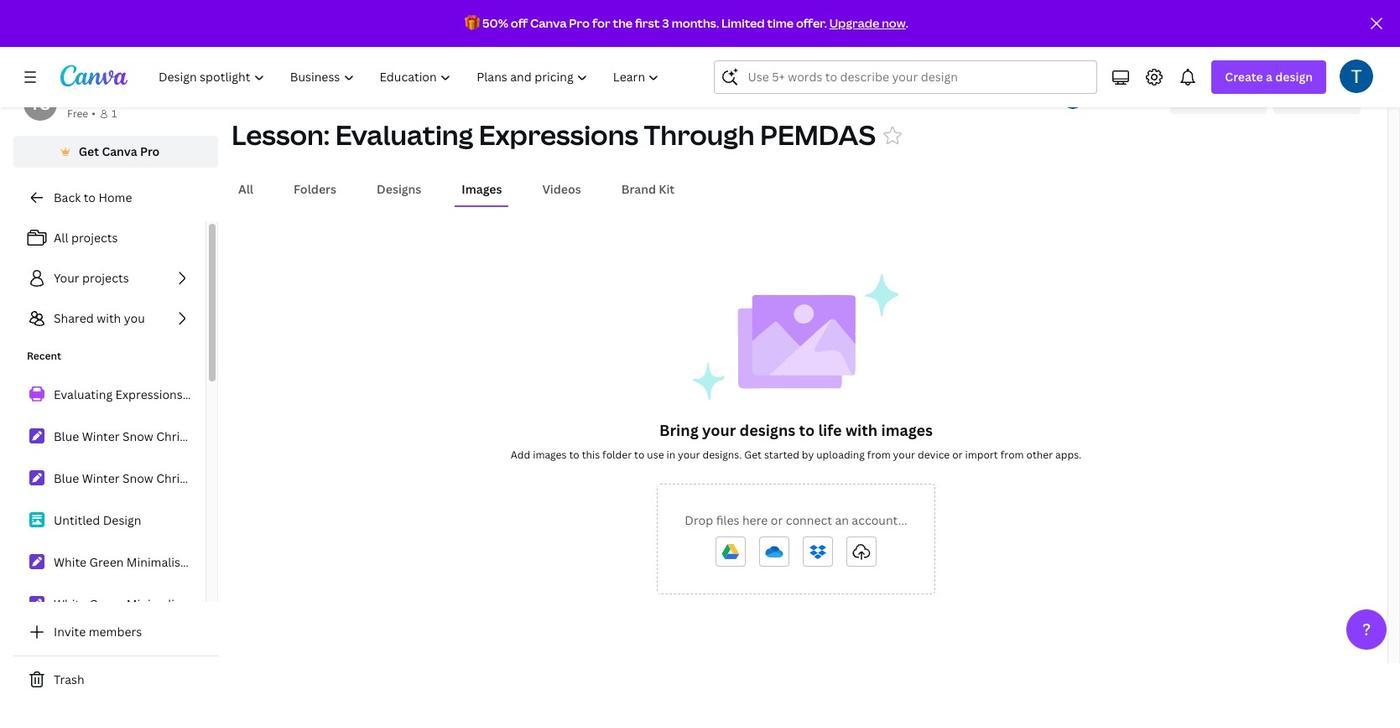Task type: describe. For each thing, give the bounding box(es) containing it.
🎁 50% off canva pro for the first 3 months. limited time offer. upgrade now .
[[465, 15, 909, 31]]

create a design button
[[1212, 60, 1326, 94]]

started
[[764, 448, 799, 462]]

this
[[582, 448, 600, 462]]

1 vertical spatial or
[[771, 513, 783, 529]]

all button
[[232, 174, 260, 206]]

1 menu from the top
[[217, 429, 248, 445]]

1 blue from the top
[[54, 429, 79, 445]]

lesson: for lesson: evaluating expressions through pemdas button
[[232, 117, 330, 153]]

50%
[[482, 15, 508, 31]]

free
[[67, 107, 88, 121]]

images
[[462, 181, 502, 197]]

import
[[965, 448, 998, 462]]

first
[[635, 15, 660, 31]]

by
[[802, 448, 814, 462]]

evaluating inside button
[[335, 117, 473, 153]]

3
[[662, 15, 669, 31]]

add
[[511, 448, 530, 462]]

through for lesson: evaluating expressions through pemdas button
[[644, 117, 755, 153]]

back
[[54, 190, 81, 206]]

videos
[[542, 181, 581, 197]]

create
[[1225, 69, 1263, 85]]

to left the life
[[799, 420, 815, 440]]

1 blue winter snow christmas menu link from the top
[[13, 419, 248, 455]]

trash link
[[13, 664, 218, 697]]

0 vertical spatial with
[[97, 310, 121, 326]]

invite members
[[54, 624, 142, 640]]

get inside button
[[79, 143, 99, 159]]

all for all
[[238, 181, 253, 197]]

off
[[511, 15, 528, 31]]

images button
[[455, 174, 509, 206]]

1 snow from the top
[[122, 429, 153, 445]]

evaluating expressions through pemdas
[[305, 86, 536, 102]]

you
[[124, 310, 145, 326]]

evaluating down recent
[[54, 387, 113, 403]]

for
[[592, 15, 610, 31]]

1
[[111, 107, 117, 121]]

projects for all projects
[[71, 230, 118, 246]]

get canva pro button
[[13, 136, 218, 168]]

share
[[1301, 89, 1334, 105]]

tara schultz image
[[1340, 60, 1373, 93]]

members
[[89, 624, 142, 640]]

pro inside button
[[140, 143, 160, 159]]

0 vertical spatial images
[[881, 420, 933, 440]]

list containing evaluating expressions infographic
[[13, 378, 250, 623]]

an
[[835, 513, 849, 529]]

1 christmas from the top
[[156, 429, 214, 445]]

designs button
[[370, 174, 428, 206]]

designs
[[377, 181, 421, 197]]

team
[[148, 88, 178, 104]]

•
[[92, 107, 96, 121]]

other
[[1026, 448, 1053, 462]]

limited
[[721, 15, 765, 31]]

or inside bring your designs to life with images add images to this folder to use in your designs. get started by uploading from your device or import from other apps.
[[952, 448, 963, 462]]

projects
[[232, 86, 278, 102]]

device
[[918, 448, 950, 462]]

free •
[[67, 107, 96, 121]]

your projects link
[[13, 262, 206, 295]]

folders button
[[287, 174, 343, 206]]

top level navigation element
[[148, 60, 674, 94]]

all projects
[[54, 230, 118, 246]]

brand
[[621, 181, 656, 197]]

lesson: for lesson: evaluating expressions through pemdas link
[[563, 86, 605, 102]]

back to home link
[[13, 181, 218, 215]]

designs
[[740, 420, 796, 440]]

all for all projects
[[54, 230, 68, 246]]

expressions inside button
[[479, 117, 639, 153]]

back to home
[[54, 190, 132, 206]]

lesson: evaluating expressions through pemdas button
[[232, 117, 876, 154]]

upgrade
[[829, 15, 879, 31]]

upgrade now button
[[829, 15, 906, 31]]

life
[[818, 420, 842, 440]]

time
[[767, 15, 794, 31]]

2 snow from the top
[[122, 471, 153, 487]]

0 vertical spatial pro
[[569, 15, 590, 31]]

folders
[[294, 181, 336, 197]]

with inside bring your designs to life with images add images to this folder to use in your designs. get started by uploading from your device or import from other apps.
[[846, 420, 878, 440]]

get inside bring your designs to life with images add images to this folder to use in your designs. get started by uploading from your device or import from other apps.
[[744, 448, 762, 462]]

list containing all projects
[[13, 221, 206, 336]]

canva inside get canva pro button
[[102, 143, 137, 159]]

share button
[[1274, 81, 1361, 114]]

1 from from the left
[[867, 448, 891, 462]]

shared
[[54, 310, 94, 326]]

in
[[667, 448, 675, 462]]

2 menu from the top
[[217, 471, 248, 487]]

drop
[[685, 513, 713, 529]]

tara
[[67, 88, 91, 104]]

lesson: evaluating expressions through pemdas link
[[563, 85, 839, 103]]

2 horizontal spatial your
[[893, 448, 915, 462]]

pemdas for lesson: evaluating expressions through pemdas link
[[790, 86, 839, 102]]

shared with you
[[54, 310, 145, 326]]



Task type: vqa. For each thing, say whether or not it's contained in the screenshot.
Blue
yes



Task type: locate. For each thing, give the bounding box(es) containing it.
2 blue from the top
[[54, 471, 79, 487]]

tara schultz's team element
[[23, 87, 57, 121]]

1 vertical spatial get
[[744, 448, 762, 462]]

pro down team at the left top of page
[[140, 143, 160, 159]]

1 vertical spatial pro
[[140, 143, 160, 159]]

blue
[[54, 429, 79, 445], [54, 471, 79, 487]]

images right the add
[[533, 448, 567, 462]]

to inside back to home link
[[84, 190, 96, 206]]

2 blue winter snow christmas menu from the top
[[54, 471, 248, 487]]

0 horizontal spatial from
[[867, 448, 891, 462]]

1 horizontal spatial with
[[846, 420, 878, 440]]

🎁
[[465, 15, 480, 31]]

1 horizontal spatial your
[[702, 420, 736, 440]]

lesson: inside button
[[232, 117, 330, 153]]

account...
[[852, 513, 907, 529]]

all left folders
[[238, 181, 253, 197]]

1 vertical spatial with
[[846, 420, 878, 440]]

uploading
[[816, 448, 865, 462]]

1 vertical spatial lesson:
[[232, 117, 330, 153]]

offer.
[[796, 15, 827, 31]]

from
[[867, 448, 891, 462], [1001, 448, 1024, 462]]

1 vertical spatial winter
[[82, 471, 120, 487]]

projects
[[71, 230, 118, 246], [82, 270, 129, 286]]

brand kit button
[[615, 174, 681, 206]]

canva down 1
[[102, 143, 137, 159]]

None search field
[[714, 60, 1098, 94]]

to left this
[[569, 448, 579, 462]]

1 horizontal spatial or
[[952, 448, 963, 462]]

to left use
[[634, 448, 645, 462]]

through down 🎁
[[437, 86, 484, 102]]

all projects link
[[13, 221, 206, 255]]

projects for your projects
[[82, 270, 129, 286]]

brand kit
[[621, 181, 675, 197]]

0 horizontal spatial get
[[79, 143, 99, 159]]

with left you
[[97, 310, 121, 326]]

schultz's
[[94, 88, 146, 104]]

lesson: evaluating expressions through pemdas down months.
[[563, 86, 839, 102]]

winter up untitled design
[[82, 471, 120, 487]]

to right back
[[84, 190, 96, 206]]

pro
[[569, 15, 590, 31], [140, 143, 160, 159]]

0 horizontal spatial or
[[771, 513, 783, 529]]

lesson: evaluating expressions through pemdas for lesson: evaluating expressions through pemdas button
[[232, 117, 876, 153]]

1 vertical spatial projects
[[82, 270, 129, 286]]

or right device
[[952, 448, 963, 462]]

2 from from the left
[[1001, 448, 1024, 462]]

Search search field
[[748, 61, 1064, 93]]

blue winter snow christmas menu down evaluating expressions infographic
[[54, 429, 248, 445]]

evaluating
[[305, 86, 364, 102], [608, 86, 667, 102], [335, 117, 473, 153], [54, 387, 113, 403]]

your right in
[[678, 448, 700, 462]]

1 horizontal spatial canva
[[530, 15, 567, 31]]

blue up untitled in the bottom left of the page
[[54, 471, 79, 487]]

1 vertical spatial menu
[[217, 471, 248, 487]]

or right here
[[771, 513, 783, 529]]

pro left for
[[569, 15, 590, 31]]

0 horizontal spatial pro
[[140, 143, 160, 159]]

evaluating right projects
[[305, 86, 364, 102]]

0 horizontal spatial all
[[54, 230, 68, 246]]

1 horizontal spatial lesson:
[[563, 86, 605, 102]]

0 vertical spatial list
[[13, 221, 206, 336]]

untitled
[[54, 513, 100, 529]]

1 vertical spatial images
[[533, 448, 567, 462]]

0 horizontal spatial images
[[533, 448, 567, 462]]

all up the your
[[54, 230, 68, 246]]

through inside evaluating expressions through pemdas link
[[437, 86, 484, 102]]

0 vertical spatial winter
[[82, 429, 120, 445]]

0 vertical spatial blue
[[54, 429, 79, 445]]

pemdas for lesson: evaluating expressions through pemdas button
[[760, 117, 876, 153]]

your projects
[[54, 270, 129, 286]]

now
[[882, 15, 906, 31]]

snow up design
[[122, 471, 153, 487]]

through down lesson: evaluating expressions through pemdas link
[[644, 117, 755, 153]]

get down • on the top left
[[79, 143, 99, 159]]

2 winter from the top
[[82, 471, 120, 487]]

1 blue winter snow christmas menu from the top
[[54, 429, 248, 445]]

projects down back to home
[[71, 230, 118, 246]]

connect
[[786, 513, 832, 529]]

0 vertical spatial or
[[952, 448, 963, 462]]

1 vertical spatial all
[[54, 230, 68, 246]]

canva right off
[[530, 15, 567, 31]]

0 horizontal spatial your
[[678, 448, 700, 462]]

from right uploading
[[867, 448, 891, 462]]

1 horizontal spatial images
[[881, 420, 933, 440]]

shared with you link
[[13, 302, 206, 336]]

blue winter snow christmas menu link
[[13, 419, 248, 455], [13, 461, 248, 497]]

or
[[952, 448, 963, 462], [771, 513, 783, 529]]

0 vertical spatial all
[[238, 181, 253, 197]]

0 vertical spatial blue winter snow christmas menu
[[54, 429, 248, 445]]

images up device
[[881, 420, 933, 440]]

pemdas inside button
[[760, 117, 876, 153]]

0 vertical spatial get
[[79, 143, 99, 159]]

months.
[[672, 15, 719, 31]]

infographic
[[186, 387, 250, 403]]

1 horizontal spatial all
[[238, 181, 253, 197]]

projects link
[[232, 85, 278, 103]]

invite members button
[[13, 616, 218, 649]]

a
[[1266, 69, 1273, 85]]

1 vertical spatial blue winter snow christmas menu link
[[13, 461, 248, 497]]

through down time
[[740, 86, 787, 102]]

with right the life
[[846, 420, 878, 440]]

2 blue winter snow christmas menu link from the top
[[13, 461, 248, 497]]

0 vertical spatial canva
[[530, 15, 567, 31]]

through inside lesson: evaluating expressions through pemdas link
[[740, 86, 787, 102]]

here
[[742, 513, 768, 529]]

1 list from the top
[[13, 221, 206, 336]]

1 horizontal spatial get
[[744, 448, 762, 462]]

winter
[[82, 429, 120, 445], [82, 471, 120, 487]]

drop files here or connect an account...
[[685, 513, 907, 529]]

0 vertical spatial blue winter snow christmas menu link
[[13, 419, 248, 455]]

designs.
[[703, 448, 742, 462]]

0 vertical spatial lesson:
[[563, 86, 605, 102]]

bring your designs to life with images add images to this folder to use in your designs. get started by uploading from your device or import from other apps.
[[511, 420, 1082, 462]]

design
[[1275, 69, 1313, 85]]

.
[[906, 15, 909, 31]]

bring
[[659, 420, 699, 440]]

1 horizontal spatial pro
[[569, 15, 590, 31]]

untitled design
[[54, 513, 141, 529]]

0 vertical spatial lesson: evaluating expressions through pemdas
[[563, 86, 839, 102]]

blue winter snow christmas menu up design
[[54, 471, 248, 487]]

evaluating expressions infographic link
[[13, 378, 250, 413]]

get canva pro
[[79, 143, 160, 159]]

your
[[54, 270, 79, 286]]

blue down the evaluating expressions infographic link
[[54, 429, 79, 445]]

evaluating down first
[[608, 86, 667, 102]]

blue winter snow christmas menu link down the evaluating expressions infographic link
[[13, 419, 248, 455]]

2 list from the top
[[13, 378, 250, 623]]

kit
[[659, 181, 675, 197]]

evaluating expressions infographic
[[54, 387, 250, 403]]

1 vertical spatial christmas
[[156, 471, 214, 487]]

0 vertical spatial christmas
[[156, 429, 214, 445]]

snow down the evaluating expressions infographic link
[[122, 429, 153, 445]]

create a design
[[1225, 69, 1313, 85]]

evaluating down evaluating expressions through pemdas link
[[335, 117, 473, 153]]

your up 'designs.'
[[702, 420, 736, 440]]

0 horizontal spatial with
[[97, 310, 121, 326]]

tara schultz's team
[[67, 88, 178, 104]]

0 horizontal spatial lesson:
[[232, 117, 330, 153]]

recent
[[27, 349, 61, 363]]

your left device
[[893, 448, 915, 462]]

trash
[[54, 672, 84, 688]]

winter down the evaluating expressions infographic link
[[82, 429, 120, 445]]

tara schultz's team image
[[23, 87, 57, 121]]

2 christmas from the top
[[156, 471, 214, 487]]

1 winter from the top
[[82, 429, 120, 445]]

0 vertical spatial projects
[[71, 230, 118, 246]]

images
[[881, 420, 933, 440], [533, 448, 567, 462]]

lesson: evaluating expressions through pemdas for lesson: evaluating expressions through pemdas link
[[563, 86, 839, 102]]

with
[[97, 310, 121, 326], [846, 420, 878, 440]]

1 vertical spatial blue winter snow christmas menu
[[54, 471, 248, 487]]

christmas
[[156, 429, 214, 445], [156, 471, 214, 487]]

0 vertical spatial menu
[[217, 429, 248, 445]]

0 vertical spatial snow
[[122, 429, 153, 445]]

blue winter snow christmas menu
[[54, 429, 248, 445], [54, 471, 248, 487]]

through for lesson: evaluating expressions through pemdas link
[[740, 86, 787, 102]]

untitled design link
[[13, 503, 206, 539]]

lesson: up lesson: evaluating expressions through pemdas button
[[563, 86, 605, 102]]

1 horizontal spatial from
[[1001, 448, 1024, 462]]

list
[[13, 221, 206, 336], [13, 378, 250, 623]]

0 horizontal spatial canva
[[102, 143, 137, 159]]

design
[[103, 513, 141, 529]]

1 vertical spatial canva
[[102, 143, 137, 159]]

home
[[98, 190, 132, 206]]

all inside button
[[238, 181, 253, 197]]

1 vertical spatial lesson: evaluating expressions through pemdas
[[232, 117, 876, 153]]

projects right the your
[[82, 270, 129, 286]]

invite
[[54, 624, 86, 640]]

blue winter snow christmas menu link up design
[[13, 461, 248, 497]]

lesson: evaluating expressions through pemdas up videos
[[232, 117, 876, 153]]

1 vertical spatial list
[[13, 378, 250, 623]]

lesson: down projects link
[[232, 117, 330, 153]]

from left the other at the right bottom of page
[[1001, 448, 1024, 462]]

evaluating expressions through pemdas link
[[305, 85, 536, 103]]

all
[[238, 181, 253, 197], [54, 230, 68, 246]]

1 vertical spatial blue
[[54, 471, 79, 487]]

the
[[613, 15, 633, 31]]

through inside lesson: evaluating expressions through pemdas button
[[644, 117, 755, 153]]

videos button
[[536, 174, 588, 206]]

get down designs in the bottom of the page
[[744, 448, 762, 462]]

folder
[[602, 448, 632, 462]]

1 vertical spatial snow
[[122, 471, 153, 487]]

menu
[[217, 429, 248, 445], [217, 471, 248, 487]]

use
[[647, 448, 664, 462]]

files
[[716, 513, 740, 529]]

apps.
[[1056, 448, 1082, 462]]

your
[[702, 420, 736, 440], [678, 448, 700, 462], [893, 448, 915, 462]]



